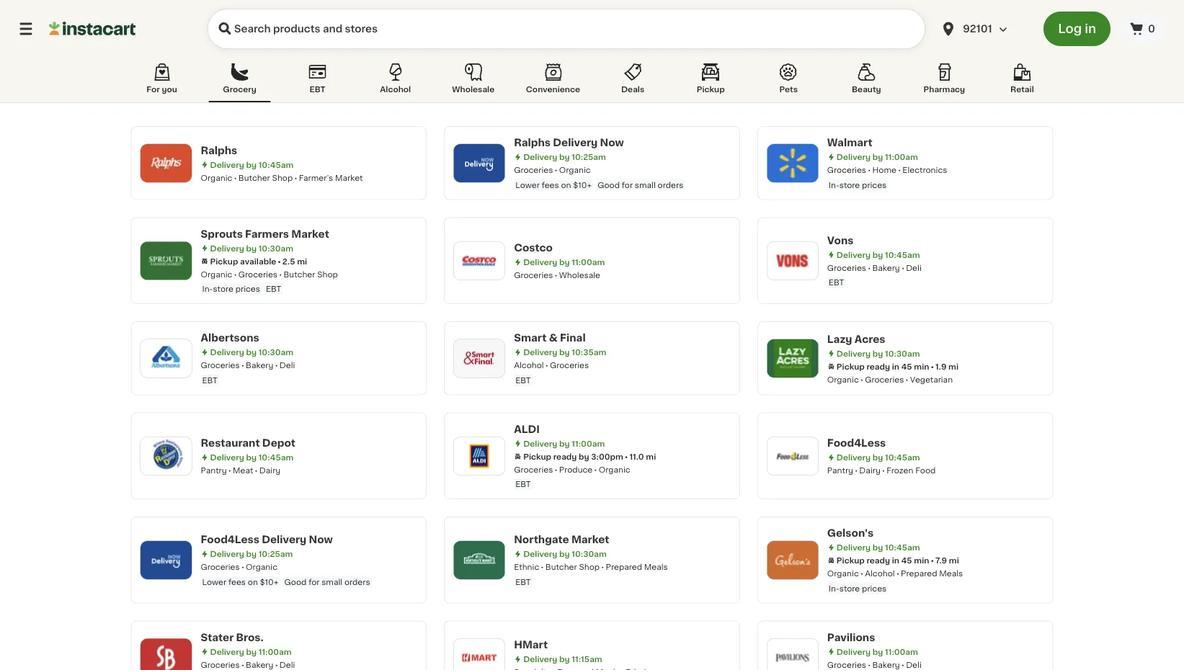 Task type: vqa. For each thing, say whether or not it's contained in the screenshot.


Task type: locate. For each thing, give the bounding box(es) containing it.
by for walmart
[[873, 153, 883, 161]]

1 horizontal spatial on
[[561, 181, 571, 189]]

wholesale
[[452, 85, 495, 93], [559, 271, 600, 279]]

11:00am up the home
[[885, 153, 918, 161]]

organic alcohol prepared meals in-store prices
[[827, 570, 963, 592]]

0 vertical spatial now
[[600, 138, 624, 148]]

shop categories tab list
[[131, 61, 1053, 102]]

2 groceries bakery deli from the left
[[827, 661, 922, 669]]

10:30am up ethnic butcher shop prepared meals ebt
[[572, 550, 607, 558]]

in inside log in button
[[1085, 23, 1096, 35]]

organic right ralphs logo
[[201, 174, 232, 181]]

0 horizontal spatial food4less
[[201, 535, 259, 545]]

pickup for sprouts farmers market
[[210, 257, 238, 265]]

alcohol button
[[364, 61, 426, 102]]

store up pavilions
[[840, 585, 860, 592]]

delivery for food4less delivery now
[[210, 550, 244, 558]]

0 horizontal spatial groceries bakery deli ebt
[[201, 361, 295, 384]]

food4less for food4less
[[827, 438, 886, 448]]

1 vertical spatial butcher
[[284, 270, 315, 278]]

1 vertical spatial in
[[892, 362, 899, 370]]

1 vertical spatial $10+
[[260, 578, 279, 586]]

in right log
[[1085, 23, 1096, 35]]

for you button
[[131, 61, 193, 102]]

0 vertical spatial shop
[[272, 174, 293, 181]]

0 vertical spatial pickup ready in 45 min
[[837, 362, 929, 370]]

0 vertical spatial groceries organic lower fees on $10+ good for small orders
[[514, 166, 683, 189]]

groceries inside groceries home electronics in-store prices
[[827, 166, 866, 174]]

10:45am for food4less
[[885, 454, 920, 461]]

10:30am for albertsons
[[259, 348, 293, 356]]

store down walmart
[[840, 181, 860, 189]]

0 vertical spatial orders
[[658, 181, 683, 189]]

organic butcher shop farmer's market
[[201, 174, 363, 181]]

delivery by 11:00am for pavilions
[[837, 648, 918, 656]]

fees down ralphs delivery now
[[542, 181, 559, 189]]

pickup for gelson's
[[837, 557, 865, 565]]

1 horizontal spatial delivery by 10:25am
[[523, 153, 606, 161]]

stater bros.
[[201, 632, 264, 643]]

1 dairy from the left
[[259, 466, 281, 474]]

min for lazy acres
[[914, 362, 929, 370]]

prices
[[862, 181, 887, 189], [235, 285, 260, 293], [862, 585, 887, 592]]

10:25am down ralphs delivery now
[[572, 153, 606, 161]]

costco
[[514, 243, 553, 253]]

by for ralphs delivery now
[[559, 153, 570, 161]]

shop inside ethnic butcher shop prepared meals ebt
[[579, 563, 600, 571]]

2 vertical spatial butcher
[[545, 563, 577, 571]]

groceries inside groceries produce organic ebt
[[514, 466, 553, 474]]

1 vertical spatial lower
[[202, 578, 226, 586]]

market up 2.5 mi
[[291, 229, 329, 239]]

organic down 3:00pm
[[599, 466, 630, 474]]

delivery by 11:00am up groceries wholesale
[[523, 258, 605, 266]]

delivery by 10:45am for vons
[[837, 251, 920, 259]]

11:00am for pavilions
[[885, 648, 918, 656]]

by for northgate market
[[559, 550, 570, 558]]

11:00am
[[885, 153, 918, 161], [572, 258, 605, 266], [572, 440, 605, 448], [259, 648, 292, 656], [885, 648, 918, 656]]

by for food4less
[[873, 454, 883, 461]]

0 horizontal spatial for
[[309, 578, 320, 586]]

1 vertical spatial alcohol
[[514, 361, 544, 369]]

0 vertical spatial market
[[335, 174, 363, 181]]

2 vertical spatial in
[[892, 557, 899, 565]]

store inside organic groceries butcher shop in-store prices ebt
[[213, 285, 233, 293]]

1 vertical spatial fees
[[228, 578, 246, 586]]

0 horizontal spatial fees
[[228, 578, 246, 586]]

alcohol inside alcohol groceries ebt
[[514, 361, 544, 369]]

in
[[1085, 23, 1096, 35], [892, 362, 899, 370], [892, 557, 899, 565]]

smart & final logo image
[[461, 340, 498, 377]]

1 vertical spatial now
[[309, 535, 333, 545]]

delivery for smart & final
[[523, 348, 557, 356]]

3:00pm
[[591, 453, 623, 461]]

groceries inside organic groceries butcher shop in-store prices ebt
[[238, 270, 278, 278]]

10:30am down albertsons
[[259, 348, 293, 356]]

delivery by 10:45am for ralphs
[[210, 161, 293, 168]]

in- down pickup available
[[202, 285, 213, 293]]

hmart logo image
[[461, 639, 498, 670]]

groceries down available
[[238, 270, 278, 278]]

on down ralphs delivery now
[[561, 181, 571, 189]]

2 horizontal spatial alcohol
[[865, 570, 895, 578]]

pantry for food4less
[[827, 466, 853, 474]]

11:00am up pickup ready by 3:00pm
[[572, 440, 605, 448]]

available
[[240, 257, 276, 265]]

ebt
[[310, 85, 326, 93], [829, 279, 844, 286], [266, 285, 281, 293], [202, 376, 218, 384], [515, 376, 531, 384], [515, 480, 531, 488], [515, 578, 531, 586]]

good down ralphs delivery now
[[598, 181, 620, 189]]

by for restaurant depot
[[246, 454, 257, 461]]

0 vertical spatial fees
[[542, 181, 559, 189]]

2 pantry from the left
[[827, 466, 853, 474]]

sprouts farmers market logo image
[[147, 242, 185, 279]]

organic down gelson's on the right
[[827, 570, 859, 578]]

delivery by 11:00am down pavilions
[[837, 648, 918, 656]]

walmart logo image
[[774, 144, 811, 182]]

pickup available
[[210, 257, 276, 265]]

10:30am for sprouts farmers market
[[259, 244, 293, 252]]

prices inside organic groceries butcher shop in-store prices ebt
[[235, 285, 260, 293]]

1 horizontal spatial prepared
[[901, 570, 937, 578]]

pickup
[[697, 85, 725, 93], [210, 257, 238, 265], [837, 362, 865, 370], [523, 453, 551, 461], [837, 557, 865, 565]]

1 vertical spatial food4less
[[201, 535, 259, 545]]

pickup ready in 45 min
[[837, 362, 929, 370], [837, 557, 929, 565]]

delivery by 10:25am down food4less delivery now
[[210, 550, 293, 558]]

market up ethnic butcher shop prepared meals ebt
[[571, 535, 609, 545]]

groceries down ralphs delivery now
[[514, 166, 553, 174]]

alcohol inside button
[[380, 85, 411, 93]]

pantry left "meat"
[[201, 466, 227, 474]]

good for ralphs delivery now
[[598, 181, 620, 189]]

pickup for aldi
[[523, 453, 551, 461]]

meals inside organic alcohol prepared meals in-store prices
[[939, 570, 963, 578]]

food4less up pantry dairy frozen food
[[827, 438, 886, 448]]

in- down walmart
[[829, 181, 840, 189]]

by for gelson's
[[873, 544, 883, 552]]

delivery by 10:45am down gelson's on the right
[[837, 544, 920, 552]]

2 vertical spatial alcohol
[[865, 570, 895, 578]]

delivery by 10:30am for lazy acres
[[837, 349, 920, 357]]

prices down pickup available
[[235, 285, 260, 293]]

orders
[[658, 181, 683, 189], [344, 578, 370, 586]]

min up vegetarian
[[914, 362, 929, 370]]

delivery for costco
[[523, 258, 557, 266]]

0 vertical spatial small
[[635, 181, 656, 189]]

1 horizontal spatial groceries bakery deli ebt
[[827, 264, 922, 286]]

groceries down pavilions
[[827, 661, 866, 669]]

45 for lazy acres
[[901, 362, 912, 370]]

in- up pavilions
[[829, 585, 840, 592]]

in up organic alcohol prepared meals in-store prices
[[892, 557, 899, 565]]

0 horizontal spatial 10:25am
[[259, 550, 293, 558]]

gelson's
[[827, 528, 874, 538]]

delivery by 10:30am for albertsons
[[210, 348, 293, 356]]

groceries
[[514, 166, 553, 174], [827, 166, 866, 174], [827, 264, 866, 272], [238, 270, 278, 278], [514, 271, 553, 279], [201, 361, 240, 369], [550, 361, 589, 369], [865, 375, 904, 383], [514, 466, 553, 474], [201, 563, 240, 571], [201, 661, 240, 669], [827, 661, 866, 669]]

0 horizontal spatial meals
[[644, 563, 668, 571]]

2 45 from the top
[[901, 557, 912, 565]]

1 horizontal spatial 10:25am
[[572, 153, 606, 161]]

by
[[559, 153, 570, 161], [873, 153, 883, 161], [246, 161, 257, 168], [246, 244, 257, 252], [873, 251, 883, 259], [559, 258, 570, 266], [246, 348, 257, 356], [559, 348, 570, 356], [873, 349, 883, 357], [559, 440, 570, 448], [579, 453, 589, 461], [246, 454, 257, 461], [873, 454, 883, 461], [873, 544, 883, 552], [246, 550, 257, 558], [559, 550, 570, 558], [246, 648, 257, 656], [873, 648, 883, 656], [559, 655, 570, 663]]

1 vertical spatial ready
[[553, 453, 577, 461]]

2 horizontal spatial shop
[[579, 563, 600, 571]]

0 vertical spatial food4less
[[827, 438, 886, 448]]

food4less logo image
[[774, 437, 811, 475]]

1 vertical spatial groceries bakery deli ebt
[[201, 361, 295, 384]]

1 vertical spatial prices
[[235, 285, 260, 293]]

ralphs right ralphs logo
[[201, 145, 237, 155]]

in- inside organic alcohol prepared meals in-store prices
[[829, 585, 840, 592]]

pantry right food4less logo
[[827, 466, 853, 474]]

groceries organic lower fees on $10+ good for small orders down food4less delivery now
[[201, 563, 370, 586]]

1 horizontal spatial now
[[600, 138, 624, 148]]

lower right the food4less delivery now logo
[[202, 578, 226, 586]]

delivery for sprouts farmers market
[[210, 244, 244, 252]]

delivery for walmart
[[837, 153, 871, 161]]

for down ralphs delivery now
[[622, 181, 633, 189]]

10:25am
[[572, 153, 606, 161], [259, 550, 293, 558]]

1 92101 button from the left
[[931, 9, 1035, 49]]

45 up organic groceries vegetarian
[[901, 362, 912, 370]]

$10+ down ralphs delivery now
[[573, 181, 592, 189]]

food4less
[[827, 438, 886, 448], [201, 535, 259, 545]]

0 horizontal spatial butcher
[[238, 174, 270, 181]]

groceries bakery deli ebt down vons
[[827, 264, 922, 286]]

groceries bakery deli ebt for vons
[[827, 264, 922, 286]]

1 vertical spatial store
[[213, 285, 233, 293]]

for
[[622, 181, 633, 189], [309, 578, 320, 586]]

ralphs right ralphs delivery now logo
[[514, 138, 551, 148]]

11:00am for costco
[[572, 258, 605, 266]]

groceries bakery deli ebt for albertsons
[[201, 361, 295, 384]]

0 vertical spatial store
[[840, 181, 860, 189]]

in- inside organic groceries butcher shop in-store prices ebt
[[202, 285, 213, 293]]

2 vertical spatial ready
[[867, 557, 890, 565]]

pantry for restaurant depot
[[201, 466, 227, 474]]

2 min from the top
[[914, 557, 929, 565]]

in-
[[829, 181, 840, 189], [202, 285, 213, 293], [829, 585, 840, 592]]

0 horizontal spatial good
[[284, 578, 307, 586]]

$10+ down food4less delivery now
[[260, 578, 279, 586]]

0 vertical spatial lower
[[515, 181, 540, 189]]

ready up produce
[[553, 453, 577, 461]]

delivery for ralphs
[[210, 161, 244, 168]]

11.0 mi
[[629, 453, 656, 461]]

organic down pickup available
[[201, 270, 232, 278]]

1 horizontal spatial $10+
[[573, 181, 592, 189]]

1 horizontal spatial fees
[[542, 181, 559, 189]]

0 horizontal spatial lower
[[202, 578, 226, 586]]

by for hmart
[[559, 655, 570, 663]]

2 horizontal spatial market
[[571, 535, 609, 545]]

0 vertical spatial groceries bakery deli ebt
[[827, 264, 922, 286]]

10:25am down food4less delivery now
[[259, 550, 293, 558]]

alcohol for alcohol groceries ebt
[[514, 361, 544, 369]]

prepared down 7.9
[[901, 570, 937, 578]]

delivery
[[553, 138, 598, 148], [523, 153, 557, 161], [837, 153, 871, 161], [210, 161, 244, 168], [210, 244, 244, 252], [837, 251, 871, 259], [523, 258, 557, 266], [210, 348, 244, 356], [523, 348, 557, 356], [837, 349, 871, 357], [523, 440, 557, 448], [210, 454, 244, 461], [837, 454, 871, 461], [262, 535, 307, 545], [837, 544, 871, 552], [210, 550, 244, 558], [523, 550, 557, 558], [210, 648, 244, 656], [837, 648, 871, 656], [523, 655, 557, 663]]

1 vertical spatial for
[[309, 578, 320, 586]]

1 horizontal spatial groceries bakery deli
[[827, 661, 922, 669]]

1 pickup ready in 45 min from the top
[[837, 362, 929, 370]]

convenience button
[[520, 61, 586, 102]]

in- for sprouts farmers market
[[202, 285, 213, 293]]

1 horizontal spatial meals
[[939, 570, 963, 578]]

0 horizontal spatial small
[[322, 578, 342, 586]]

1 vertical spatial 45
[[901, 557, 912, 565]]

1 pantry from the left
[[201, 466, 227, 474]]

mi for lazy acres
[[949, 362, 959, 370]]

alcohol
[[380, 85, 411, 93], [514, 361, 544, 369], [865, 570, 895, 578]]

stater bros. logo image
[[147, 639, 185, 670]]

food4less right the food4less delivery now logo
[[201, 535, 259, 545]]

delivery by 10:25am down ralphs delivery now
[[523, 153, 606, 161]]

0 vertical spatial prices
[[862, 181, 887, 189]]

1 min from the top
[[914, 362, 929, 370]]

organic inside groceries produce organic ebt
[[599, 466, 630, 474]]

prepared
[[606, 563, 642, 571], [901, 570, 937, 578]]

1 vertical spatial in-
[[202, 285, 213, 293]]

restaurant depot logo image
[[147, 437, 185, 475]]

ready for lazy acres
[[867, 362, 890, 370]]

0 vertical spatial alcohol
[[380, 85, 411, 93]]

butcher down northgate market
[[545, 563, 577, 571]]

2 vertical spatial prices
[[862, 585, 887, 592]]

0 horizontal spatial shop
[[272, 174, 293, 181]]

1 groceries bakery deli from the left
[[201, 661, 295, 669]]

0 horizontal spatial $10+
[[260, 578, 279, 586]]

food4less delivery now logo image
[[147, 541, 185, 579]]

1 vertical spatial groceries organic lower fees on $10+ good for small orders
[[201, 563, 370, 586]]

delivery by 11:00am for walmart
[[837, 153, 918, 161]]

$10+ for food4less
[[260, 578, 279, 586]]

0 vertical spatial ready
[[867, 362, 890, 370]]

butcher inside ethnic butcher shop prepared meals ebt
[[545, 563, 577, 571]]

ready for aldi
[[553, 453, 577, 461]]

1 vertical spatial min
[[914, 557, 929, 565]]

1 horizontal spatial wholesale
[[559, 271, 600, 279]]

farmers
[[245, 229, 289, 239]]

northgate market logo image
[[461, 541, 498, 579]]

mi right 1.9
[[949, 362, 959, 370]]

None search field
[[208, 9, 926, 49]]

groceries bakery deli ebt down albertsons
[[201, 361, 295, 384]]

$10+
[[573, 181, 592, 189], [260, 578, 279, 586]]

1 horizontal spatial good
[[598, 181, 620, 189]]

0 vertical spatial 45
[[901, 362, 912, 370]]

delivery by 10:45am up pantry dairy frozen food
[[837, 454, 920, 461]]

7.9 mi
[[936, 557, 959, 565]]

2 vertical spatial store
[[840, 585, 860, 592]]

0 horizontal spatial alcohol
[[380, 85, 411, 93]]

butcher inside organic groceries butcher shop in-store prices ebt
[[284, 270, 315, 278]]

wholesale inside button
[[452, 85, 495, 93]]

1 horizontal spatial food4less
[[827, 438, 886, 448]]

butcher up sprouts farmers market
[[238, 174, 270, 181]]

delivery for aldi
[[523, 440, 557, 448]]

pickup ready by 3:00pm
[[523, 453, 623, 461]]

ebt inside ethnic butcher shop prepared meals ebt
[[515, 578, 531, 586]]

0 vertical spatial for
[[622, 181, 633, 189]]

delivery by 11:00am up the home
[[837, 153, 918, 161]]

by for stater bros.
[[246, 648, 257, 656]]

organic down food4less delivery now
[[246, 563, 278, 571]]

0 vertical spatial on
[[561, 181, 571, 189]]

1 horizontal spatial dairy
[[859, 466, 881, 474]]

in for lazy acres
[[892, 362, 899, 370]]

10:30am down the farmers
[[259, 244, 293, 252]]

mi right 11.0
[[646, 453, 656, 461]]

groceries bakery deli ebt
[[827, 264, 922, 286], [201, 361, 295, 384]]

2 pickup ready in 45 min from the top
[[837, 557, 929, 565]]

on for food4less
[[248, 578, 258, 586]]

delivery for northgate market
[[523, 550, 557, 558]]

groceries bakery deli down pavilions
[[827, 661, 922, 669]]

you
[[162, 85, 177, 93]]

1 horizontal spatial orders
[[658, 181, 683, 189]]

0 horizontal spatial groceries bakery deli
[[201, 661, 295, 669]]

1 horizontal spatial lower
[[515, 181, 540, 189]]

albertsons
[[201, 333, 259, 343]]

10:30am up organic groceries vegetarian
[[885, 349, 920, 357]]

store inside groceries home electronics in-store prices
[[840, 181, 860, 189]]

1 vertical spatial small
[[322, 578, 342, 586]]

1 horizontal spatial shop
[[317, 270, 338, 278]]

fees
[[542, 181, 559, 189], [228, 578, 246, 586]]

11:00am up groceries wholesale
[[572, 258, 605, 266]]

delivery for ralphs delivery now
[[523, 153, 557, 161]]

delivery by 10:45am down restaurant depot
[[210, 454, 293, 461]]

0 vertical spatial good
[[598, 181, 620, 189]]

prices for sprouts farmers market
[[235, 285, 260, 293]]

dairy right "meat"
[[259, 466, 281, 474]]

2 92101 button from the left
[[940, 9, 1026, 49]]

bakery
[[872, 264, 900, 272], [246, 361, 273, 369], [246, 661, 273, 669], [872, 661, 900, 669]]

vons logo image
[[774, 242, 811, 279]]

beauty
[[852, 85, 881, 93]]

on down food4less delivery now
[[248, 578, 258, 586]]

orders for ralphs delivery now
[[658, 181, 683, 189]]

0 horizontal spatial wholesale
[[452, 85, 495, 93]]

grocery
[[223, 85, 256, 93]]

pickup ready in 45 min up organic groceries vegetarian
[[837, 362, 929, 370]]

1 horizontal spatial for
[[622, 181, 633, 189]]

delivery by 10:30am up available
[[210, 244, 293, 252]]

1 horizontal spatial small
[[635, 181, 656, 189]]

10:35am
[[572, 348, 606, 356]]

0 vertical spatial delivery by 10:25am
[[523, 153, 606, 161]]

store inside organic alcohol prepared meals in-store prices
[[840, 585, 860, 592]]

0 horizontal spatial groceries organic lower fees on $10+ good for small orders
[[201, 563, 370, 586]]

0 horizontal spatial on
[[248, 578, 258, 586]]

min left 7.9
[[914, 557, 929, 565]]

ready for gelson's
[[867, 557, 890, 565]]

92101 button
[[931, 9, 1035, 49], [940, 9, 1026, 49]]

delivery by 10:45am for restaurant depot
[[210, 454, 293, 461]]

1 45 from the top
[[901, 362, 912, 370]]

11:00am down bros.
[[259, 648, 292, 656]]

home
[[872, 166, 897, 174]]

prices up pavilions
[[862, 585, 887, 592]]

pickup ready in 45 min up organic alcohol prepared meals in-store prices
[[837, 557, 929, 565]]

vons
[[827, 235, 854, 245]]

mi right 7.9
[[949, 557, 959, 565]]

1 horizontal spatial pantry
[[827, 466, 853, 474]]

delivery by 11:00am down bros.
[[210, 648, 292, 656]]

delivery for restaurant depot
[[210, 454, 244, 461]]

dairy left the frozen
[[859, 466, 881, 474]]

mi for sprouts farmers market
[[297, 257, 307, 265]]

groceries bakery deli down bros.
[[201, 661, 295, 669]]

ebt inside groceries produce organic ebt
[[515, 480, 531, 488]]

delivery by 10:30am down albertsons
[[210, 348, 293, 356]]

ready up organic alcohol prepared meals in-store prices
[[867, 557, 890, 565]]

2 vertical spatial shop
[[579, 563, 600, 571]]

ralphs
[[514, 138, 551, 148], [201, 145, 237, 155]]

ethnic butcher shop prepared meals ebt
[[514, 563, 668, 586]]

2 vertical spatial market
[[571, 535, 609, 545]]

min
[[914, 362, 929, 370], [914, 557, 929, 565]]

store
[[840, 181, 860, 189], [213, 285, 233, 293], [840, 585, 860, 592]]

prepared inside organic alcohol prepared meals in-store prices
[[901, 570, 937, 578]]

groceries down food4less delivery now
[[201, 563, 240, 571]]

groceries organic lower fees on $10+ good for small orders down ralphs delivery now
[[514, 166, 683, 189]]

11.0
[[629, 453, 644, 461]]

mi
[[297, 257, 307, 265], [949, 362, 959, 370], [646, 453, 656, 461], [949, 557, 959, 565]]

retail
[[1011, 85, 1034, 93]]

instacart image
[[49, 20, 135, 37]]

11:00am down organic alcohol prepared meals in-store prices
[[885, 648, 918, 656]]

butcher down 2.5 mi
[[284, 270, 315, 278]]

groceries down vons
[[827, 264, 866, 272]]

1 vertical spatial delivery by 10:25am
[[210, 550, 293, 558]]

ready up organic groceries vegetarian
[[867, 362, 890, 370]]

delivery by 10:30am down northgate market
[[523, 550, 607, 558]]

delivery for vons
[[837, 251, 871, 259]]

groceries down walmart
[[827, 166, 866, 174]]

1 horizontal spatial ralphs
[[514, 138, 551, 148]]

good for food4less delivery now
[[284, 578, 307, 586]]

groceries bakery deli for pavilions
[[827, 661, 922, 669]]

delivery by 11:00am for costco
[[523, 258, 605, 266]]

11:00am for walmart
[[885, 153, 918, 161]]

prices down the home
[[862, 181, 887, 189]]

2 horizontal spatial butcher
[[545, 563, 577, 571]]

mi right "2.5"
[[297, 257, 307, 265]]

delivery by 10:45am up organic butcher shop farmer's market
[[210, 161, 293, 168]]

groceries produce organic ebt
[[514, 466, 630, 488]]

delivery by 10:25am
[[523, 153, 606, 161], [210, 550, 293, 558]]

$10+ for ralphs
[[573, 181, 592, 189]]

by for aldi
[[559, 440, 570, 448]]

pantry
[[201, 466, 227, 474], [827, 466, 853, 474]]

0 vertical spatial in
[[1085, 23, 1096, 35]]

0 horizontal spatial pantry
[[201, 466, 227, 474]]

deals
[[621, 85, 645, 93]]

pickup for lazy acres
[[837, 362, 865, 370]]

shop
[[272, 174, 293, 181], [317, 270, 338, 278], [579, 563, 600, 571]]

1 vertical spatial orders
[[344, 578, 370, 586]]

1 horizontal spatial butcher
[[284, 270, 315, 278]]

delivery by 11:15am
[[523, 655, 602, 663]]

in up organic groceries vegetarian
[[892, 362, 899, 370]]

prices inside organic alcohol prepared meals in-store prices
[[862, 585, 887, 592]]

in- inside groceries home electronics in-store prices
[[829, 181, 840, 189]]

organic
[[559, 166, 591, 174], [201, 174, 232, 181], [201, 270, 232, 278], [827, 375, 859, 383], [599, 466, 630, 474], [246, 563, 278, 571], [827, 570, 859, 578]]

2 dairy from the left
[[859, 466, 881, 474]]

0 horizontal spatial orders
[[344, 578, 370, 586]]

delivery for lazy acres
[[837, 349, 871, 357]]

groceries organic lower fees on $10+ good for small orders for ralphs delivery now
[[514, 166, 683, 189]]

groceries down delivery by 10:35am
[[550, 361, 589, 369]]

pantry meat dairy
[[201, 466, 281, 474]]

1 horizontal spatial groceries organic lower fees on $10+ good for small orders
[[514, 166, 683, 189]]

1 vertical spatial pickup ready in 45 min
[[837, 557, 929, 565]]

delivery by 11:00am up pickup ready by 3:00pm
[[523, 440, 605, 448]]

fees down food4less delivery now
[[228, 578, 246, 586]]

lower right ralphs delivery now logo
[[515, 181, 540, 189]]

1 horizontal spatial alcohol
[[514, 361, 544, 369]]

now for food4less delivery now
[[309, 535, 333, 545]]

wholesale button
[[442, 61, 504, 102]]

delivery by 10:30am down acres
[[837, 349, 920, 357]]

store down pickup available
[[213, 285, 233, 293]]

45 up organic alcohol prepared meals in-store prices
[[901, 557, 912, 565]]

prepared inside ethnic butcher shop prepared meals ebt
[[606, 563, 642, 571]]

dairy
[[259, 466, 281, 474], [859, 466, 881, 474]]

market right farmer's
[[335, 174, 363, 181]]

0 vertical spatial $10+
[[573, 181, 592, 189]]

on
[[561, 181, 571, 189], [248, 578, 258, 586]]



Task type: describe. For each thing, give the bounding box(es) containing it.
pavilions logo image
[[774, 639, 811, 670]]

organic inside organic alcohol prepared meals in-store prices
[[827, 570, 859, 578]]

produce
[[559, 466, 593, 474]]

45 for gelson's
[[901, 557, 912, 565]]

bros.
[[236, 632, 264, 643]]

by for sprouts farmers market
[[246, 244, 257, 252]]

for for ralphs delivery now
[[622, 181, 633, 189]]

log in
[[1058, 23, 1096, 35]]

delivery for albertsons
[[210, 348, 244, 356]]

0 horizontal spatial market
[[291, 229, 329, 239]]

acres
[[855, 334, 885, 344]]

smart & final
[[514, 333, 586, 343]]

0
[[1148, 24, 1155, 34]]

10:45am for restaurant depot
[[259, 454, 293, 461]]

food4less for food4less delivery now
[[201, 535, 259, 545]]

shop inside organic groceries butcher shop in-store prices ebt
[[317, 270, 338, 278]]

&
[[549, 333, 558, 343]]

small for ralphs delivery now
[[635, 181, 656, 189]]

final
[[560, 333, 586, 343]]

delivery for stater bros.
[[210, 648, 244, 656]]

pickup ready in 45 min for gelson's
[[837, 557, 929, 565]]

delivery by 10:45am for food4less
[[837, 454, 920, 461]]

ebt button
[[287, 61, 349, 102]]

delivery for gelson's
[[837, 544, 871, 552]]

11:00am for stater bros.
[[259, 648, 292, 656]]

for for food4less delivery now
[[309, 578, 320, 586]]

delivery by 10:30am for sprouts farmers market
[[210, 244, 293, 252]]

groceries down albertsons
[[201, 361, 240, 369]]

log in button
[[1044, 12, 1111, 46]]

beauty button
[[836, 61, 898, 102]]

pets button
[[758, 61, 820, 102]]

northgate market
[[514, 535, 609, 545]]

lazy acres
[[827, 334, 885, 344]]

pickup inside button
[[697, 85, 725, 93]]

restaurant depot
[[201, 438, 295, 448]]

pickup button
[[680, 61, 742, 102]]

by for lazy acres
[[873, 349, 883, 357]]

groceries inside alcohol groceries ebt
[[550, 361, 589, 369]]

groceries bakery deli for stater bros.
[[201, 661, 295, 669]]

food
[[915, 466, 936, 474]]

prices inside groceries home electronics in-store prices
[[862, 181, 887, 189]]

10:45am for gelson's
[[885, 544, 920, 552]]

delivery for food4less
[[837, 454, 871, 461]]

on for ralphs
[[561, 181, 571, 189]]

1 horizontal spatial market
[[335, 174, 363, 181]]

ralphs delivery now logo image
[[461, 144, 498, 182]]

groceries wholesale
[[514, 271, 600, 279]]

pantry dairy frozen food
[[827, 466, 936, 474]]

by for vons
[[873, 251, 883, 259]]

butcher for organic
[[238, 174, 270, 181]]

ralphs for ralphs
[[201, 145, 237, 155]]

1.9
[[936, 362, 947, 370]]

deals button
[[602, 61, 664, 102]]

convenience
[[526, 85, 580, 93]]

in- for gelson's
[[829, 585, 840, 592]]

meat
[[233, 466, 253, 474]]

delivery by 11:00am for aldi
[[523, 440, 605, 448]]

delivery by 10:45am for gelson's
[[837, 544, 920, 552]]

delivery for pavilions
[[837, 648, 871, 656]]

min for gelson's
[[914, 557, 929, 565]]

walmart
[[827, 138, 873, 148]]

depot
[[262, 438, 295, 448]]

prices for gelson's
[[862, 585, 887, 592]]

organic down lazy
[[827, 375, 859, 383]]

ralphs logo image
[[147, 144, 185, 182]]

delivery for hmart
[[523, 655, 557, 663]]

1.9 mi
[[936, 362, 959, 370]]

organic groceries vegetarian
[[827, 375, 953, 383]]

sprouts farmers market
[[201, 229, 329, 239]]

10:30am for lazy acres
[[885, 349, 920, 357]]

alcohol for alcohol
[[380, 85, 411, 93]]

groceries down acres
[[865, 375, 904, 383]]

albertsons logo image
[[147, 340, 185, 377]]

for you
[[146, 85, 177, 93]]

shop for ethnic
[[579, 563, 600, 571]]

northgate
[[514, 535, 569, 545]]

delivery by 10:30am for northgate market
[[523, 550, 607, 558]]

delivery by 10:25am for ralphs
[[523, 153, 606, 161]]

aldi logo image
[[461, 437, 498, 475]]

aldi
[[514, 424, 540, 434]]

ebt inside button
[[310, 85, 326, 93]]

mi for gelson's
[[949, 557, 959, 565]]

10:45am for vons
[[885, 251, 920, 259]]

10:30am for northgate market
[[572, 550, 607, 558]]

groceries down stater
[[201, 661, 240, 669]]

small for food4less delivery now
[[322, 578, 342, 586]]

stater
[[201, 632, 234, 643]]

organic down ralphs delivery now
[[559, 166, 591, 174]]

smart
[[514, 333, 547, 343]]

costco logo image
[[461, 242, 498, 279]]

log
[[1058, 23, 1082, 35]]

2.5 mi
[[282, 257, 307, 265]]

ralphs for ralphs delivery now
[[514, 138, 551, 148]]

frozen
[[887, 466, 913, 474]]

now for ralphs delivery now
[[600, 138, 624, 148]]

groceries home electronics in-store prices
[[827, 166, 947, 189]]

11:15am
[[572, 655, 602, 663]]

ebt inside alcohol groceries ebt
[[515, 376, 531, 384]]

Search field
[[208, 9, 926, 49]]

7.9
[[936, 557, 947, 565]]

mi for aldi
[[646, 453, 656, 461]]

lower for ralphs delivery now
[[515, 181, 540, 189]]

in for gelson's
[[892, 557, 899, 565]]

vegetarian
[[910, 375, 953, 383]]

0 button
[[1119, 14, 1167, 43]]

pavilions
[[827, 632, 875, 643]]

store for gelson's
[[840, 585, 860, 592]]

2.5
[[282, 257, 295, 265]]

delivery by 10:35am
[[523, 348, 606, 356]]

organic inside organic groceries butcher shop in-store prices ebt
[[201, 270, 232, 278]]

meals inside ethnic butcher shop prepared meals ebt
[[644, 563, 668, 571]]

fees for food4less
[[228, 578, 246, 586]]

lazy
[[827, 334, 852, 344]]

restaurant
[[201, 438, 260, 448]]

92101
[[963, 24, 992, 34]]

by for albertsons
[[246, 348, 257, 356]]

by for costco
[[559, 258, 570, 266]]

groceries down "costco"
[[514, 271, 553, 279]]

alcohol inside organic alcohol prepared meals in-store prices
[[865, 570, 895, 578]]

retail button
[[991, 61, 1053, 102]]

by for smart & final
[[559, 348, 570, 356]]

11:00am for aldi
[[572, 440, 605, 448]]

pets
[[779, 85, 798, 93]]

ebt inside organic groceries butcher shop in-store prices ebt
[[266, 285, 281, 293]]

alcohol groceries ebt
[[514, 361, 589, 384]]

by for pavilions
[[873, 648, 883, 656]]

groceries organic lower fees on $10+ good for small orders for food4less delivery now
[[201, 563, 370, 586]]

hmart
[[514, 640, 548, 650]]

for
[[146, 85, 160, 93]]

sprouts
[[201, 229, 243, 239]]

pharmacy button
[[913, 61, 975, 102]]

pharmacy
[[924, 85, 965, 93]]

lazy acres logo image
[[774, 340, 811, 377]]

lower for food4less delivery now
[[202, 578, 226, 586]]

organic groceries butcher shop in-store prices ebt
[[201, 270, 338, 293]]

gelson's logo image
[[774, 541, 811, 579]]

ethnic
[[514, 563, 539, 571]]

fees for ralphs
[[542, 181, 559, 189]]

10:45am for ralphs
[[259, 161, 293, 168]]

store for sprouts farmers market
[[213, 285, 233, 293]]

farmer's
[[299, 174, 333, 181]]

ralphs delivery now
[[514, 138, 624, 148]]

food4less delivery now
[[201, 535, 333, 545]]

electronics
[[903, 166, 947, 174]]

pickup ready in 45 min for lazy acres
[[837, 362, 929, 370]]

grocery button
[[209, 61, 271, 102]]

delivery by 10:25am for food4less
[[210, 550, 293, 558]]

by for ralphs
[[246, 161, 257, 168]]

1 vertical spatial wholesale
[[559, 271, 600, 279]]

delivery by 11:00am for stater bros.
[[210, 648, 292, 656]]



